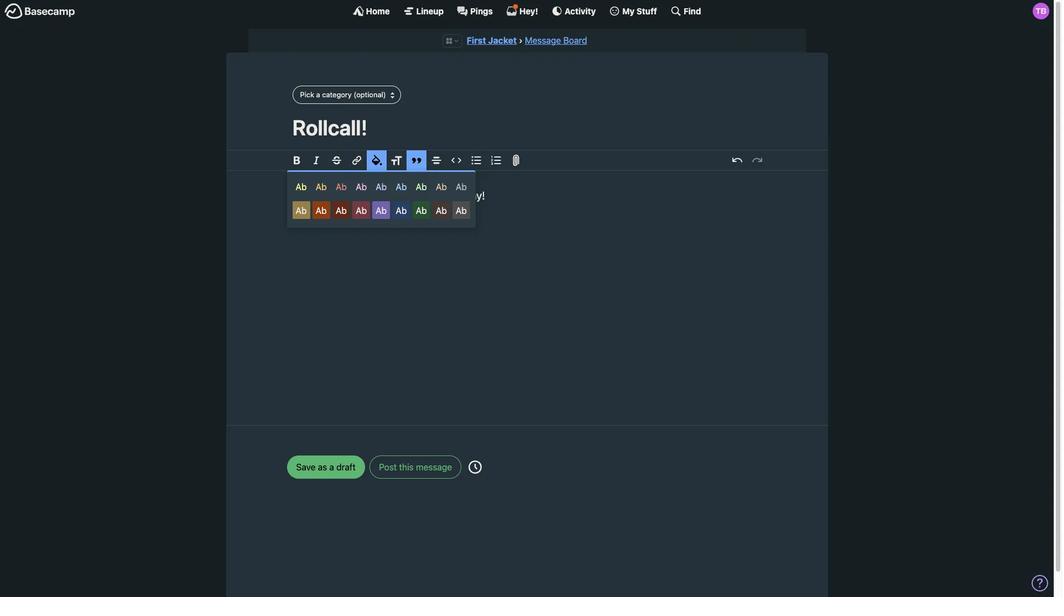 Task type: vqa. For each thing, say whether or not it's contained in the screenshot.
or at the right of the page
no



Task type: locate. For each thing, give the bounding box(es) containing it.
message
[[416, 463, 452, 473]]

1 vertical spatial a
[[411, 189, 417, 202]]

a right do in the top of the page
[[411, 189, 417, 202]]

your
[[340, 204, 368, 220]]

schedule this to post later image
[[469, 461, 482, 474]]

let's
[[370, 189, 393, 202]]

post this message button
[[370, 456, 462, 479]]

main element
[[0, 0, 1055, 22]]

first
[[467, 35, 486, 45]]

0 horizontal spatial a
[[316, 90, 320, 99]]

pings
[[471, 6, 493, 16]]

everyone!
[[320, 189, 367, 202]]

category
[[322, 90, 352, 99]]

activity
[[565, 6, 596, 16]]

my stuff
[[623, 6, 658, 16]]

today!
[[455, 189, 485, 202]]

first jacket
[[467, 35, 517, 45]]

1 horizontal spatial a
[[330, 463, 334, 473]]

roll
[[419, 189, 434, 202]]

here
[[430, 204, 458, 220]]

message
[[525, 35, 561, 45]]

2 horizontal spatial a
[[411, 189, 417, 202]]

(optional)
[[354, 90, 386, 99]]

first jacket link
[[467, 35, 517, 45]]

post
[[379, 463, 397, 473]]

save as a draft
[[296, 463, 356, 473]]

a right "pick" on the top of page
[[316, 90, 320, 99]]

› message board
[[519, 35, 588, 45]]

as
[[318, 463, 327, 473]]

pick a category (optional) button
[[293, 86, 401, 104]]

hey! button
[[506, 4, 539, 17]]

post this message
[[379, 463, 452, 473]]

do
[[396, 189, 408, 202]]

save as a draft button
[[287, 456, 365, 479]]

out
[[407, 204, 428, 220]]

Type a title… text field
[[293, 115, 762, 140]]

a
[[316, 90, 320, 99], [411, 189, 417, 202], [330, 463, 334, 473]]

2 vertical spatial a
[[330, 463, 334, 473]]

home
[[366, 6, 390, 16]]

name
[[370, 204, 404, 220]]

a right the as
[[330, 463, 334, 473]]

a inside button
[[316, 90, 320, 99]]

0 vertical spatial a
[[316, 90, 320, 99]]

draft
[[337, 463, 356, 473]]

my stuff button
[[610, 6, 658, 17]]



Task type: describe. For each thing, give the bounding box(es) containing it.
a inside hello everyone! let's do a roll call today! type your name out here :)
[[411, 189, 417, 202]]

tyler black image
[[1034, 3, 1050, 19]]

›
[[519, 35, 523, 45]]

this
[[399, 463, 414, 473]]

save
[[296, 463, 316, 473]]

message board link
[[525, 35, 588, 45]]

home link
[[353, 6, 390, 17]]

Write away… text field
[[259, 171, 795, 412]]

:)
[[461, 204, 469, 220]]

hello
[[293, 189, 317, 202]]

pings button
[[457, 6, 493, 17]]

lineup
[[417, 6, 444, 16]]

type
[[307, 204, 337, 220]]

stuff
[[637, 6, 658, 16]]

jacket
[[488, 35, 517, 45]]

a inside button
[[330, 463, 334, 473]]

switch accounts image
[[4, 3, 75, 20]]

find button
[[671, 6, 702, 17]]

activity link
[[552, 6, 596, 17]]

lineup link
[[403, 6, 444, 17]]

hello everyone! let's do a roll call today! type your name out here :)
[[293, 189, 485, 220]]

pick
[[300, 90, 314, 99]]

my
[[623, 6, 635, 16]]

board
[[564, 35, 588, 45]]

pick a category (optional)
[[300, 90, 386, 99]]

find
[[684, 6, 702, 16]]

hey!
[[520, 6, 539, 16]]

call
[[436, 189, 453, 202]]



